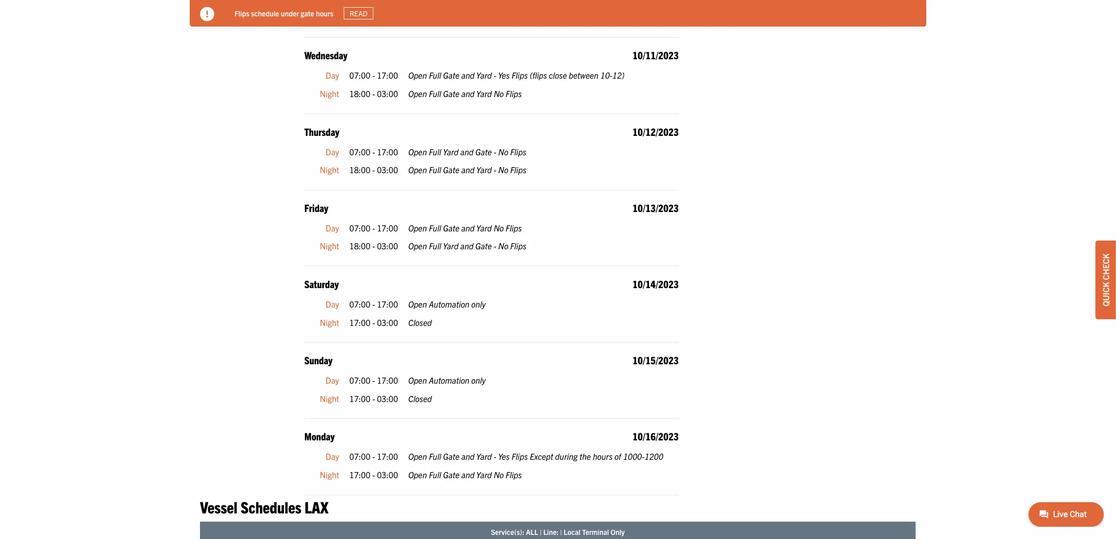 Task type: describe. For each thing, give the bounding box(es) containing it.
thursday
[[304, 125, 339, 138]]

night for wednesday
[[320, 89, 339, 99]]

2 full from the top
[[429, 89, 441, 99]]

only
[[611, 528, 625, 537]]

03:00 for thursday
[[377, 165, 398, 175]]

between
[[569, 70, 599, 81]]

vessel schedules lax
[[200, 497, 328, 517]]

day for monday
[[326, 452, 339, 462]]

18:00 for wednesday
[[349, 89, 370, 99]]

9 open from the top
[[408, 452, 427, 462]]

check
[[1101, 254, 1111, 280]]

during
[[555, 452, 578, 462]]

18:00 - 03:00 for thursday
[[349, 165, 398, 175]]

07:00 - 17:00 for monday
[[349, 452, 398, 462]]

07:00 - 17:00 for wednesday
[[349, 70, 398, 81]]

saturday
[[304, 278, 339, 291]]

18:00 - 03:00 for wednesday
[[349, 89, 398, 99]]

1200
[[645, 452, 663, 462]]

vessel
[[200, 497, 237, 517]]

close
[[549, 70, 567, 81]]

10/13/2023
[[633, 201, 679, 214]]

2 open from the top
[[408, 89, 427, 99]]

2 open full gate and yard no flips from the top
[[408, 223, 522, 233]]

automation for saturday
[[429, 299, 470, 310]]

4 open from the top
[[408, 165, 427, 175]]

12)
[[612, 70, 625, 81]]

open full gate and yard -  yes flips (flips close between 10-12)
[[408, 70, 625, 81]]

07:00 for wednesday
[[349, 70, 370, 81]]

10/12/2023
[[633, 125, 679, 138]]

schedule
[[251, 8, 279, 18]]

03:00 for sunday
[[377, 394, 398, 404]]

local
[[564, 528, 581, 537]]

yes for 10/16/2023
[[498, 452, 510, 462]]

7 full from the top
[[429, 452, 441, 462]]

03:00 for friday
[[377, 241, 398, 251]]

open full yard and gate - no flips for 17:00
[[408, 147, 527, 157]]

day for thursday
[[326, 147, 339, 157]]

1000-
[[623, 452, 645, 462]]

18:00 for thursday
[[349, 165, 370, 175]]

8 open from the top
[[408, 376, 427, 386]]

all
[[526, 528, 538, 537]]

1 03:00 from the top
[[377, 12, 398, 22]]

day for sunday
[[326, 376, 339, 386]]

automation for sunday
[[429, 376, 470, 386]]

open full yard and gate - no flips for 03:00
[[408, 241, 527, 251]]

3 full from the top
[[429, 147, 441, 157]]

service(s):
[[491, 528, 524, 537]]

3 open from the top
[[408, 147, 427, 157]]

6 full from the top
[[429, 241, 441, 251]]

open full gate and yard - no flips
[[408, 165, 527, 175]]

only for sunday
[[471, 376, 486, 386]]

1 17:00 - 03:00 from the top
[[349, 12, 398, 22]]

night for sunday
[[320, 394, 339, 404]]

07:00 - 17:00 for friday
[[349, 223, 398, 233]]

night for friday
[[320, 241, 339, 251]]

1 open from the top
[[408, 70, 427, 81]]

0 vertical spatial hours
[[316, 8, 334, 18]]

open automation only for sunday
[[408, 376, 486, 386]]

03:00 for saturday
[[377, 317, 398, 328]]



Task type: vqa. For each thing, say whether or not it's contained in the screenshot.
6th Full from the top
yes



Task type: locate. For each thing, give the bounding box(es) containing it.
1 full from the top
[[429, 70, 441, 81]]

-
[[372, 12, 375, 22], [372, 70, 375, 81], [494, 70, 496, 81], [372, 89, 375, 99], [372, 147, 375, 157], [494, 147, 496, 157], [372, 165, 375, 175], [494, 165, 496, 175], [372, 223, 375, 233], [372, 241, 375, 251], [494, 241, 496, 251], [372, 299, 375, 310], [372, 317, 375, 328], [372, 376, 375, 386], [372, 394, 375, 404], [372, 452, 375, 462], [494, 452, 496, 462], [372, 470, 375, 480]]

1 18:00 - 03:00 from the top
[[349, 89, 398, 99]]

07:00 for friday
[[349, 223, 370, 233]]

1 vertical spatial 18:00
[[349, 165, 370, 175]]

07:00 for sunday
[[349, 376, 370, 386]]

4 07:00 - 17:00 from the top
[[349, 299, 398, 310]]

6 07:00 from the top
[[349, 452, 370, 462]]

1 open full yard and gate - no flips from the top
[[408, 147, 527, 157]]

and
[[461, 70, 475, 81], [461, 89, 475, 99], [460, 147, 474, 157], [461, 165, 475, 175], [461, 223, 475, 233], [460, 241, 474, 251], [461, 452, 475, 462], [461, 470, 475, 480]]

service(s): all | line: | local terminal only
[[491, 528, 625, 537]]

17:00 - 03:00
[[349, 12, 398, 22], [349, 317, 398, 328], [349, 394, 398, 404], [349, 470, 398, 480]]

2 vertical spatial 18:00 - 03:00
[[349, 241, 398, 251]]

quick check link
[[1096, 241, 1116, 319]]

1 vertical spatial automation
[[429, 376, 470, 386]]

3 07:00 from the top
[[349, 223, 370, 233]]

day down 'friday'
[[326, 223, 339, 233]]

open full gate and yard -  yes flips except during the hours of 1000-1200
[[408, 452, 663, 462]]

no
[[494, 89, 504, 99], [498, 147, 508, 157], [498, 165, 508, 175], [494, 223, 504, 233], [498, 241, 508, 251], [494, 470, 504, 480]]

17:00 - 03:00 for sunday
[[349, 394, 398, 404]]

hours right gate
[[316, 8, 334, 18]]

0 vertical spatial open automation only
[[408, 299, 486, 310]]

1 automation from the top
[[429, 299, 470, 310]]

day down wednesday
[[326, 70, 339, 81]]

day for saturday
[[326, 299, 339, 310]]

07:00 for thursday
[[349, 147, 370, 157]]

18:00 for friday
[[349, 241, 370, 251]]

5 open from the top
[[408, 223, 427, 233]]

2 07:00 - 17:00 from the top
[[349, 147, 398, 157]]

closed
[[408, 317, 432, 328], [408, 394, 432, 404]]

line:
[[543, 528, 559, 537]]

1 open automation only from the top
[[408, 299, 486, 310]]

of
[[615, 452, 621, 462]]

closed for saturday
[[408, 317, 432, 328]]

night up lax
[[320, 470, 339, 480]]

1 yes from the top
[[498, 70, 510, 81]]

2 vertical spatial open full gate and yard no flips
[[408, 470, 522, 480]]

1 vertical spatial 18:00 - 03:00
[[349, 165, 398, 175]]

| right all
[[540, 528, 542, 537]]

2 vertical spatial 18:00
[[349, 241, 370, 251]]

wednesday
[[304, 49, 348, 62]]

7 night from the top
[[320, 470, 339, 480]]

2 | from the left
[[560, 528, 562, 537]]

open automation only
[[408, 299, 486, 310], [408, 376, 486, 386]]

3 18:00 from the top
[[349, 241, 370, 251]]

read link
[[344, 7, 374, 20]]

10/16/2023
[[633, 430, 679, 443]]

17:00 - 03:00 for monday
[[349, 470, 398, 480]]

open automation only for saturday
[[408, 299, 486, 310]]

full
[[429, 70, 441, 81], [429, 89, 441, 99], [429, 147, 441, 157], [429, 165, 441, 175], [429, 223, 441, 233], [429, 241, 441, 251], [429, 452, 441, 462], [429, 470, 441, 480]]

0 vertical spatial automation
[[429, 299, 470, 310]]

quick check
[[1101, 254, 1111, 307]]

07:00
[[349, 70, 370, 81], [349, 147, 370, 157], [349, 223, 370, 233], [349, 299, 370, 310], [349, 376, 370, 386], [349, 452, 370, 462]]

1 closed from the top
[[408, 317, 432, 328]]

1 vertical spatial open full gate and yard no flips
[[408, 223, 522, 233]]

1 only from the top
[[471, 299, 486, 310]]

yes
[[498, 70, 510, 81], [498, 452, 510, 462]]

2 only from the top
[[471, 376, 486, 386]]

open full gate and yard no flips for monday
[[408, 470, 522, 480]]

2 18:00 from the top
[[349, 165, 370, 175]]

flips
[[235, 8, 250, 18], [512, 70, 528, 81], [506, 89, 522, 99], [510, 147, 527, 157], [510, 165, 527, 175], [506, 223, 522, 233], [510, 241, 527, 251], [512, 452, 528, 462], [506, 470, 522, 480]]

7 03:00 from the top
[[377, 470, 398, 480]]

0 vertical spatial only
[[471, 299, 486, 310]]

4 17:00 - 03:00 from the top
[[349, 470, 398, 480]]

4 night from the top
[[320, 241, 339, 251]]

automation
[[429, 299, 470, 310], [429, 376, 470, 386]]

day
[[326, 70, 339, 81], [326, 147, 339, 157], [326, 223, 339, 233], [326, 299, 339, 310], [326, 376, 339, 386], [326, 452, 339, 462]]

2 open automation only from the top
[[408, 376, 486, 386]]

solid image
[[200, 7, 214, 21]]

1 horizontal spatial |
[[560, 528, 562, 537]]

3 day from the top
[[326, 223, 339, 233]]

2 closed from the top
[[408, 394, 432, 404]]

yes for 10/11/2023
[[498, 70, 510, 81]]

day for wednesday
[[326, 70, 339, 81]]

07:00 for monday
[[349, 452, 370, 462]]

1 vertical spatial open full yard and gate - no flips
[[408, 241, 527, 251]]

2 yes from the top
[[498, 452, 510, 462]]

night up 'monday'
[[320, 394, 339, 404]]

sunday
[[304, 354, 333, 367]]

0 vertical spatial yes
[[498, 70, 510, 81]]

03:00 for monday
[[377, 470, 398, 480]]

6 night from the top
[[320, 394, 339, 404]]

5 07:00 - 17:00 from the top
[[349, 376, 398, 386]]

gate
[[301, 8, 315, 18]]

18:00 - 03:00
[[349, 89, 398, 99], [349, 165, 398, 175], [349, 241, 398, 251]]

03:00
[[377, 12, 398, 22], [377, 89, 398, 99], [377, 165, 398, 175], [377, 241, 398, 251], [377, 317, 398, 328], [377, 394, 398, 404], [377, 470, 398, 480]]

hours
[[316, 8, 334, 18], [593, 452, 613, 462]]

3 17:00 - 03:00 from the top
[[349, 394, 398, 404]]

yes left except
[[498, 452, 510, 462]]

07:00 - 17:00 for thursday
[[349, 147, 398, 157]]

5 full from the top
[[429, 223, 441, 233]]

1 day from the top
[[326, 70, 339, 81]]

5 night from the top
[[320, 317, 339, 328]]

0 horizontal spatial hours
[[316, 8, 334, 18]]

07:00 - 17:00 for sunday
[[349, 376, 398, 386]]

night
[[320, 12, 339, 22], [320, 89, 339, 99], [320, 165, 339, 175], [320, 241, 339, 251], [320, 317, 339, 328], [320, 394, 339, 404], [320, 470, 339, 480]]

0 vertical spatial open full gate and yard no flips
[[408, 89, 522, 99]]

1 night from the top
[[320, 12, 339, 22]]

night for saturday
[[320, 317, 339, 328]]

night right gate
[[320, 12, 339, 22]]

10/11/2023
[[633, 49, 679, 62]]

day for friday
[[326, 223, 339, 233]]

18:00 - 03:00 for friday
[[349, 241, 398, 251]]

1 18:00 from the top
[[349, 89, 370, 99]]

3 night from the top
[[320, 165, 339, 175]]

day down saturday
[[326, 299, 339, 310]]

| right "line:"
[[560, 528, 562, 537]]

0 horizontal spatial |
[[540, 528, 542, 537]]

3 open full gate and yard no flips from the top
[[408, 470, 522, 480]]

2 07:00 from the top
[[349, 147, 370, 157]]

yard
[[476, 70, 492, 81], [476, 89, 492, 99], [443, 147, 459, 157], [476, 165, 492, 175], [476, 223, 492, 233], [443, 241, 459, 251], [476, 452, 492, 462], [476, 470, 492, 480]]

4 07:00 from the top
[[349, 299, 370, 310]]

night down saturday
[[320, 317, 339, 328]]

day down "sunday"
[[326, 376, 339, 386]]

day down 'thursday'
[[326, 147, 339, 157]]

gate
[[443, 70, 460, 81], [443, 89, 460, 99], [475, 147, 492, 157], [443, 165, 460, 175], [443, 223, 460, 233], [475, 241, 492, 251], [443, 452, 460, 462], [443, 470, 460, 480]]

6 03:00 from the top
[[377, 394, 398, 404]]

night down wednesday
[[320, 89, 339, 99]]

10 open from the top
[[408, 470, 427, 480]]

read
[[350, 9, 368, 18]]

6 open from the top
[[408, 241, 427, 251]]

4 full from the top
[[429, 165, 441, 175]]

0 vertical spatial open full yard and gate - no flips
[[408, 147, 527, 157]]

|
[[540, 528, 542, 537], [560, 528, 562, 537]]

6 07:00 - 17:00 from the top
[[349, 452, 398, 462]]

1 07:00 from the top
[[349, 70, 370, 81]]

only
[[471, 299, 486, 310], [471, 376, 486, 386]]

2 03:00 from the top
[[377, 89, 398, 99]]

10-
[[600, 70, 612, 81]]

under
[[281, 8, 299, 18]]

03:00 for wednesday
[[377, 89, 398, 99]]

1 vertical spatial open automation only
[[408, 376, 486, 386]]

1 vertical spatial hours
[[593, 452, 613, 462]]

07:00 - 17:00
[[349, 70, 398, 81], [349, 147, 398, 157], [349, 223, 398, 233], [349, 299, 398, 310], [349, 376, 398, 386], [349, 452, 398, 462]]

4 03:00 from the top
[[377, 241, 398, 251]]

3 07:00 - 17:00 from the top
[[349, 223, 398, 233]]

2 18:00 - 03:00 from the top
[[349, 165, 398, 175]]

07:00 - 17:00 for saturday
[[349, 299, 398, 310]]

monday
[[304, 430, 335, 443]]

open full gate and yard no flips
[[408, 89, 522, 99], [408, 223, 522, 233], [408, 470, 522, 480]]

night up saturday
[[320, 241, 339, 251]]

(flips
[[530, 70, 547, 81]]

8 full from the top
[[429, 470, 441, 480]]

5 day from the top
[[326, 376, 339, 386]]

1 | from the left
[[540, 528, 542, 537]]

only for saturday
[[471, 299, 486, 310]]

5 03:00 from the top
[[377, 317, 398, 328]]

schedules
[[241, 497, 301, 517]]

night for monday
[[320, 470, 339, 480]]

yes left '(flips'
[[498, 70, 510, 81]]

friday
[[304, 201, 328, 214]]

terminal
[[582, 528, 609, 537]]

day down 'monday'
[[326, 452, 339, 462]]

3 03:00 from the top
[[377, 165, 398, 175]]

flips schedule under gate hours
[[235, 8, 334, 18]]

1 vertical spatial closed
[[408, 394, 432, 404]]

1 07:00 - 17:00 from the top
[[349, 70, 398, 81]]

open full yard and gate - no flips
[[408, 147, 527, 157], [408, 241, 527, 251]]

2 night from the top
[[320, 89, 339, 99]]

1 vertical spatial yes
[[498, 452, 510, 462]]

hours left of
[[593, 452, 613, 462]]

quick
[[1101, 282, 1111, 307]]

1 vertical spatial only
[[471, 376, 486, 386]]

18:00
[[349, 89, 370, 99], [349, 165, 370, 175], [349, 241, 370, 251]]

2 day from the top
[[326, 147, 339, 157]]

night down 'thursday'
[[320, 165, 339, 175]]

2 automation from the top
[[429, 376, 470, 386]]

except
[[530, 452, 553, 462]]

5 07:00 from the top
[[349, 376, 370, 386]]

lax
[[305, 497, 328, 517]]

10/14/2023
[[633, 278, 679, 291]]

1 open full gate and yard no flips from the top
[[408, 89, 522, 99]]

07:00 for saturday
[[349, 299, 370, 310]]

open
[[408, 70, 427, 81], [408, 89, 427, 99], [408, 147, 427, 157], [408, 165, 427, 175], [408, 223, 427, 233], [408, 241, 427, 251], [408, 299, 427, 310], [408, 376, 427, 386], [408, 452, 427, 462], [408, 470, 427, 480]]

night for thursday
[[320, 165, 339, 175]]

17:00
[[349, 12, 370, 22], [377, 70, 398, 81], [377, 147, 398, 157], [377, 223, 398, 233], [377, 299, 398, 310], [349, 317, 370, 328], [377, 376, 398, 386], [349, 394, 370, 404], [377, 452, 398, 462], [349, 470, 370, 480]]

0 vertical spatial 18:00 - 03:00
[[349, 89, 398, 99]]

the
[[580, 452, 591, 462]]

0 vertical spatial closed
[[408, 317, 432, 328]]

2 open full yard and gate - no flips from the top
[[408, 241, 527, 251]]

2 17:00 - 03:00 from the top
[[349, 317, 398, 328]]

3 18:00 - 03:00 from the top
[[349, 241, 398, 251]]

0 vertical spatial 18:00
[[349, 89, 370, 99]]

6 day from the top
[[326, 452, 339, 462]]

4 day from the top
[[326, 299, 339, 310]]

1 horizontal spatial hours
[[593, 452, 613, 462]]

7 open from the top
[[408, 299, 427, 310]]

closed for sunday
[[408, 394, 432, 404]]

10/15/2023
[[633, 354, 679, 367]]

open full gate and yard no flips for wednesday
[[408, 89, 522, 99]]

17:00 - 03:00 for saturday
[[349, 317, 398, 328]]



